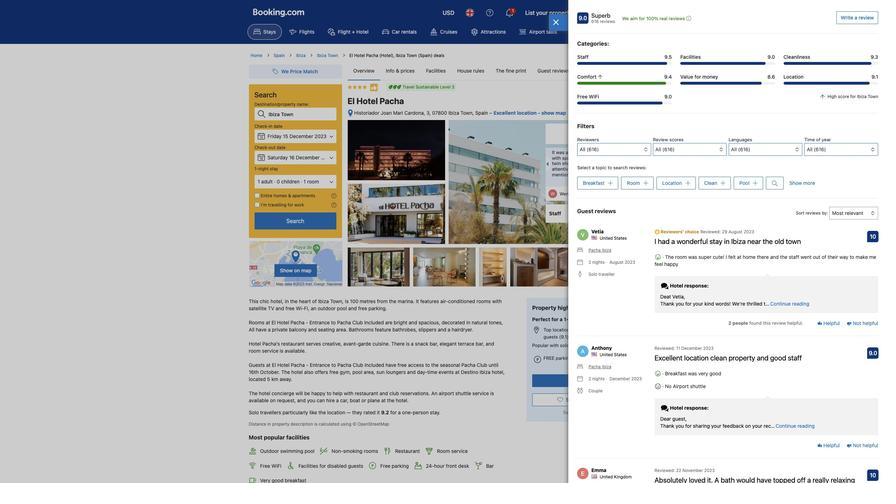 Task type: describe. For each thing, give the bounding box(es) containing it.
will
[[296, 391, 303, 397]]

is down the pacha's
[[280, 348, 284, 354]]

0 horizontal spatial restaurant
[[281, 341, 305, 347]]

we're
[[733, 301, 746, 307]]

the up "time"
[[432, 362, 439, 368]]

december for 11
[[682, 346, 703, 351]]

hotel right +
[[357, 29, 369, 35]]

· for ·
[[661, 254, 666, 260]]

thank for deat
[[661, 301, 675, 307]]

0 vertical spatial facilities
[[681, 54, 701, 60]]

on inside dear guest, thank you for sharing your feedback on your rec… continue reading
[[746, 423, 752, 429]]

0 horizontal spatial free
[[260, 463, 270, 469]]

disabled
[[328, 463, 347, 469]]

the up wi-
[[290, 298, 298, 304]]

0 horizontal spatial service
[[262, 348, 279, 354]]

11
[[677, 346, 681, 351]]

until
[[489, 362, 499, 368]]

2 horizontal spatial town
[[868, 94, 879, 99]]

the down the club
[[387, 398, 395, 404]]

bright
[[394, 320, 408, 326]]

ibiza right spain link
[[296, 53, 306, 58]]

spain link
[[274, 52, 285, 59]]

not helpful for second not helpful button from the bottom of the 'list of reviews' region
[[852, 320, 879, 326]]

rated inside top location: highly rated by recent guests (9.1)
[[588, 327, 599, 333]]

garde
[[358, 341, 371, 347]]

conditioned
[[449, 298, 476, 304]]

review inside button
[[859, 15, 875, 21]]

the left fine
[[496, 68, 505, 74]]

continue reading link for deat vetia, thank you for your kind words! we're thrilled t… continue reading
[[771, 301, 810, 308]]

is left snack
[[406, 341, 410, 347]]

overview
[[354, 68, 375, 74]]

ibiza right 07800
[[449, 110, 460, 116]]

1 vertical spatial guests
[[348, 463, 364, 469]]

a left the topic
[[592, 165, 595, 170]]

1 vertical spatial hotel
[[292, 369, 303, 375]]

at down seasonal
[[455, 369, 460, 375]]

in up hairdryer.
[[467, 320, 471, 326]]

ibiza town
[[317, 53, 338, 58]]

to up hire on the left of page
[[327, 391, 332, 397]]

8.6
[[768, 74, 776, 80]]

0 horizontal spatial search
[[255, 91, 277, 99]]

scored 9.0 element
[[868, 348, 879, 359]]

staff inside the room was super cute! i felt at home there and the staff went out of their way to make me feel happy
[[789, 254, 800, 260]]

for inside button
[[640, 16, 645, 21]]

is left 100
[[345, 298, 349, 304]]

and down 2 people found this review helpful. on the bottom of page
[[757, 354, 769, 362]]

review inside region
[[773, 320, 787, 326]]

hotel up away.
[[278, 362, 290, 368]]

facilities 9.0 meter
[[681, 62, 776, 65]]

reservations.
[[401, 391, 430, 397]]

at right plane
[[382, 398, 386, 404]]

guest,
[[673, 416, 687, 422]]

review categories element
[[578, 39, 610, 48]]

ibiza right score
[[858, 94, 867, 99]]

1 vertical spatial wifi
[[272, 463, 282, 469]]

happy inside this chic hotel, in the heart of ibiza town, is 100 metres from the marina. it features air-conditioned rooms with satellite tv and free wi-fi, an outdoor pool and free parking. rooms at el hotel pacha - entrance to pacha club included are bright and spacious, decorated in natural tones, all have a private balcony and seating area. bathrooms feature bathrobes, slippers and a hairdryer. hotel pacha's restaurant serves creative, avant-garde cuisine. there is a snack bar, elegant terrace bar, and room service is available. guests at el hotel pacha - entrance to pacha club included have free access to the seasonal pacha club until 16th october. the hotel also offers free gym, pool area, sun loungers and day-time events at destino ibiza hotel, located 5 km away. the hotel concierge will be happy to help with restaurant and club reservations. an airport shuttle service is available on request, and you can hire a car, boat or plane at the hotel.
[[312, 391, 326, 397]]

2 for anthony
[[589, 376, 592, 382]]

dear guest, thank you for sharing your feedback on your rec… continue reading
[[661, 416, 815, 429]]

time
[[428, 369, 438, 375]]

1 vertical spatial night
[[569, 316, 582, 322]]

1 vertical spatial 1-
[[564, 316, 569, 322]]

reviewed: 11 december 2023
[[655, 346, 714, 351]]

property inside 'list of reviews' region
[[729, 354, 756, 362]]

and up until
[[486, 341, 495, 347]]

categories:
[[578, 40, 610, 47]]

0 vertical spatial good
[[771, 354, 787, 362]]

it inside it was a lovely, immaculate hotel with spacious bedroom and walk-in twin shower room. there many attentive and friendly staff (special mention to eric …
[[552, 150, 555, 155]]

a left snack
[[411, 341, 414, 347]]

0 horizontal spatial pool
[[305, 448, 315, 454]]

el up click to open map view icon
[[348, 96, 355, 106]]

outdoor swimming pool
[[260, 448, 315, 454]]

guest for guest reviews (616)
[[538, 68, 552, 74]]

united kingdom for emma
[[600, 475, 632, 480]]

next image
[[632, 162, 637, 166]]

and up bathrobes, at the left of page
[[409, 320, 418, 326]]

pacha left '(hotel),' on the left of the page
[[366, 53, 379, 58]]

airport taxis
[[530, 29, 558, 35]]

a inside button
[[855, 15, 858, 21]]

all inside this chic hotel, in the heart of ibiza town, is 100 metres from the marina. it features air-conditioned rooms with satellite tv and free wi-fi, an outdoor pool and free parking. rooms at el hotel pacha - entrance to pacha club included are bright and spacious, decorated in natural tones, all have a private balcony and seating area. bathrooms feature bathrobes, slippers and a hairdryer. hotel pacha's restaurant serves creative, avant-garde cuisine. there is a snack bar, elegant terrace bar, and room service is available. guests at el hotel pacha - entrance to pacha club included have free access to the seasonal pacha club until 16th october. the hotel also offers free gym, pool area, sun loungers and day-time events at destino ibiza hotel, located 5 km away. the hotel concierge will be happy to help with restaurant and club reservations. an airport shuttle service is available on request, and you can hire a car, boat or plane at the hotel.
[[249, 327, 255, 333]]

· no airport shuttle
[[661, 384, 706, 390]]

hotel response: for guest,
[[669, 405, 709, 411]]

hotel left the pacha's
[[249, 341, 261, 347]]

was for · breakfast was very good
[[689, 371, 698, 377]]

1 vertical spatial rooms
[[364, 448, 378, 454]]

smoking
[[343, 448, 363, 454]]

response: for vetia,
[[685, 283, 709, 289]]

pacha up area.
[[337, 320, 351, 326]]

hairdryer.
[[452, 327, 474, 333]]

and left seating
[[308, 327, 317, 333]]

with up car,
[[344, 391, 354, 397]]

reviewed: for 9.0
[[655, 346, 676, 351]]

excellent inside 'list of reviews' region
[[655, 354, 683, 362]]

0 horizontal spatial location
[[663, 180, 682, 186]]

0 horizontal spatial breakfast
[[583, 180, 605, 186]]

hotel up historiador
[[357, 96, 378, 106]]

room inside the room was super cute! i felt at home there and the staff went out of their way to make me feel happy
[[676, 254, 687, 260]]

0 vertical spatial reviewed:
[[701, 229, 721, 235]]

1 horizontal spatial location
[[784, 74, 804, 80]]

2023 for friday 15 december 2023
[[315, 133, 327, 139]]

emma
[[592, 468, 607, 474]]

town inside 'ibiza town' link
[[328, 53, 338, 58]]

location 9.1 meter
[[784, 82, 879, 85]]

2 bar, from the left
[[476, 341, 485, 347]]

info & prices
[[386, 68, 415, 74]]

2 horizontal spatial free
[[578, 94, 588, 100]]

2 for vetia
[[589, 260, 592, 265]]

1 vertical spatial free wifi
[[260, 463, 282, 469]]

one-
[[402, 410, 413, 416]]

1 horizontal spatial wifi
[[589, 94, 599, 100]]

you for vetia
[[676, 301, 685, 307]]

feel
[[655, 261, 664, 267]]

1 vertical spatial facilities
[[426, 68, 446, 74]]

pacha up balcony on the left of the page
[[291, 320, 305, 326]]

9.0 inside 'list of reviews' region
[[870, 350, 878, 357]]

guest reviews (616) link
[[532, 62, 589, 80]]

in right distance
[[268, 422, 271, 427]]

reviews:
[[629, 165, 647, 170]]

request,
[[277, 398, 296, 404]]

pacha up 'gym,'
[[338, 362, 352, 368]]

1 horizontal spatial 15
[[283, 133, 288, 139]]

private
[[272, 327, 288, 333]]

el up october.
[[272, 362, 276, 368]]

stay!
[[583, 316, 595, 322]]

historiador joan mari cardona, 3, 07800 ibiza town, spain – excellent location - show map
[[354, 110, 567, 116]]

616 reviews link
[[547, 124, 632, 141]]

scored 9.5 element
[[620, 208, 632, 219]]

16th
[[249, 369, 259, 375]]

was inside it was a lovely, immaculate hotel with spacious bedroom and walk-in twin shower room. there many attentive and friendly staff (special mention to eric …
[[557, 150, 565, 155]]

words!
[[716, 301, 731, 307]]

free up loungers
[[398, 362, 407, 368]]

1 vertical spatial spain
[[476, 110, 488, 116]]

2 not helpful button from the top
[[847, 442, 879, 449]]

response: for guest,
[[685, 405, 709, 411]]

· right reserve
[[606, 376, 608, 382]]

and left the club
[[380, 391, 388, 397]]

we
[[623, 16, 629, 21]]

pacha up "joan"
[[380, 96, 404, 106]]

date for check-in date
[[274, 124, 283, 129]]

continue reading link for dear guest, thank you for sharing your feedback on your rec… continue reading
[[776, 423, 815, 430]]

and inside the room was super cute! i felt at home there and the staff went out of their way to make me feel happy
[[771, 254, 779, 260]]

all (616) button for reviewers
[[578, 143, 652, 156]]

more
[[804, 180, 816, 186]]

money
[[703, 74, 719, 80]]

your inside "deat vetia, thank you for your kind words! we're thrilled t… continue reading"
[[694, 301, 704, 307]]

to inside the room was super cute! i felt at home there and the staff went out of their way to make me feel happy
[[850, 254, 855, 260]]

2023 for reviewed: 29 august 2023
[[744, 229, 755, 235]]

rec…
[[764, 423, 776, 429]]

pacha up reserve
[[589, 364, 601, 370]]

events
[[439, 369, 454, 375]]

help
[[333, 391, 343, 397]]

high score for ibiza town
[[828, 94, 879, 99]]

calculated
[[319, 422, 340, 427]]

1 horizontal spatial map
[[556, 110, 567, 116]]

shuttle inside this chic hotel, in the heart of ibiza town, is 100 metres from the marina. it features air-conditioned rooms with satellite tv and free wi-fi, an outdoor pool and free parking. rooms at el hotel pacha - entrance to pacha club included are bright and spacious, decorated in natural tones, all have a private balcony and seating area. bathrooms feature bathrobes, slippers and a hairdryer. hotel pacha's restaurant serves creative, avant-garde cuisine. there is a snack bar, elegant terrace bar, and room service is available. guests at el hotel pacha - entrance to pacha club included have free access to the seasonal pacha club until 16th october. the hotel also offers free gym, pool area, sun loungers and day-time events at destino ibiza hotel, located 5 km away. the hotel concierge will be happy to help with restaurant and club reservations. an airport shuttle service is available on request, and you can hire a car, boat or plane at the hotel.
[[456, 391, 471, 397]]

1 horizontal spatial 16
[[289, 155, 295, 161]]

pacha ibiza link for anthony
[[578, 364, 612, 370]]

el hotel pacha
[[348, 96, 404, 106]]

booking.com image
[[253, 9, 304, 17]]

el up private
[[272, 320, 276, 326]]

1 horizontal spatial restaurant
[[355, 391, 378, 397]]

nights for vetia
[[593, 260, 605, 265]]

7099
[[582, 410, 593, 416]]

1 not helpful button from the top
[[847, 320, 879, 327]]

2 horizontal spatial pool
[[353, 369, 363, 375]]

available.
[[285, 348, 306, 354]]

1 vertical spatial -
[[306, 320, 308, 326]]

in left heart at the left of the page
[[285, 298, 289, 304]]

2 vertical spatial facilities
[[299, 463, 318, 469]]

0 vertical spatial travellers
[[571, 343, 590, 348]]

0 horizontal spatial 16
[[260, 157, 263, 161]]

(616) down categories:
[[572, 68, 584, 74]]

reviews for guest reviews
[[595, 208, 616, 215]]

1 vertical spatial travellers
[[260, 410, 281, 416]]

there inside this chic hotel, in the heart of ibiza town, is 100 metres from the marina. it features air-conditioned rooms with satellite tv and free wi-fi, an outdoor pool and free parking. rooms at el hotel pacha - entrance to pacha club included are bright and spacious, decorated in natural tones, all have a private balcony and seating area. bathrooms feature bathrobes, slippers and a hairdryer. hotel pacha's restaurant serves creative, avant-garde cuisine. there is a snack bar, elegant terrace bar, and room service is available. guests at el hotel pacha - entrance to pacha club included have free access to the seasonal pacha club until 16th october. the hotel also offers free gym, pool area, sun loungers and day-time events at destino ibiza hotel, located 5 km away. the hotel concierge will be happy to help with restaurant and club reservations. an airport shuttle service is available on request, and you can hire a car, boat or plane at the hotel.
[[392, 341, 405, 347]]

united states for anthony
[[600, 352, 627, 358]]

room inside this chic hotel, in the heart of ibiza town, is 100 metres from the marina. it features air-conditioned rooms with satellite tv and free wi-fi, an outdoor pool and free parking. rooms at el hotel pacha - entrance to pacha club included are bright and spacious, decorated in natural tones, all have a private balcony and seating area. bathrooms feature bathrobes, slippers and a hairdryer. hotel pacha's restaurant serves creative, avant-garde cuisine. there is a snack bar, elegant terrace bar, and room service is available. guests at el hotel pacha - entrance to pacha club included have free access to the seasonal pacha club until 16th october. the hotel also offers free gym, pool area, sun loungers and day-time events at destino ibiza hotel, located 5 km away. the hotel concierge will be happy to help with restaurant and club reservations. an airport shuttle service is available on request, and you can hire a car, boat or plane at the hotel.
[[249, 348, 261, 354]]

a left car,
[[336, 398, 339, 404]]

tv
[[268, 306, 274, 312]]

stay inside search section
[[270, 166, 278, 172]]

terrace
[[458, 341, 475, 347]]

an
[[432, 391, 438, 397]]

states for vetia
[[615, 236, 627, 241]]

write
[[841, 15, 854, 21]]

2 scored 10 element from the top
[[868, 470, 879, 481]]

is down like
[[315, 422, 318, 427]]

flight + hotel
[[338, 29, 369, 35]]

to right the topic
[[608, 165, 613, 170]]

with up "tones,"
[[493, 298, 502, 304]]

continue for rec…
[[776, 423, 797, 429]]

room for room
[[627, 180, 641, 186]]

non-smoking rooms
[[332, 448, 378, 454]]

and down access
[[407, 369, 416, 375]]

pacha's
[[263, 341, 280, 347]]

rated superb element inside 616 reviews link
[[550, 127, 618, 136]]

for right score
[[851, 94, 857, 99]]

el hotel pacha (hotel), ibiza town (spain) deals
[[350, 53, 445, 58]]

to left 7099
[[577, 410, 581, 416]]

a inside it was a lovely, immaculate hotel with spacious bedroom and walk-in twin shower room. there many attentive and friendly staff (special mention to eric …
[[566, 150, 569, 155]]

to down creative, on the bottom of page
[[332, 362, 336, 368]]

boat
[[350, 398, 360, 404]]

prices
[[401, 68, 415, 74]]

ibiza down until
[[480, 369, 491, 375]]

0 horizontal spatial i
[[655, 238, 657, 246]]

day-
[[417, 369, 428, 375]]

all (616) for review scores
[[656, 146, 675, 152]]

and down spacious
[[572, 166, 580, 172]]

1 horizontal spatial &
[[396, 68, 400, 74]]

for left the disabled
[[320, 463, 326, 469]]

of inside the room was super cute! i felt at home there and the staff went out of their way to make me feel happy
[[822, 254, 827, 260]]

a up 'location:' at the bottom right of page
[[560, 316, 563, 322]]

1 helpful button from the top
[[818, 320, 840, 327]]

not helpful for first not helpful button from the bottom of the 'list of reviews' region
[[852, 443, 879, 449]]

house rules
[[458, 68, 485, 74]]

at inside the room was super cute! i felt at home there and the staff went out of their way to make me feel happy
[[738, 254, 742, 260]]

is down until
[[491, 391, 494, 397]]

and down the decorated
[[438, 327, 447, 333]]

access
[[408, 362, 424, 368]]

immaculate
[[585, 150, 609, 155]]

fi,
[[304, 306, 310, 312]]

free left wi-
[[286, 306, 295, 312]]

property for distance in property description is calculated using © openstreetmap
[[272, 422, 290, 427]]

felt
[[729, 254, 736, 260]]

for right 9.2
[[391, 410, 397, 416]]

1 vertical spatial 616
[[594, 135, 601, 140]]

all for reviewers
[[580, 146, 586, 152]]

helpful for first helpful button from the bottom
[[823, 443, 840, 449]]

2 vertical spatial -
[[306, 362, 309, 368]]

1 horizontal spatial hotel,
[[492, 369, 505, 375]]

all for languages
[[732, 146, 737, 152]]

plane
[[368, 398, 380, 404]]

and right tv
[[276, 306, 284, 312]]

found
[[750, 320, 762, 326]]

0 horizontal spatial staff
[[550, 211, 562, 217]]

0 vertical spatial august
[[729, 229, 743, 235]]

pacha up also on the left of the page
[[291, 362, 305, 368]]

i'm travelling for work
[[261, 202, 304, 208]]

town
[[786, 238, 802, 246]]

reviews for guest reviews (616)
[[553, 68, 570, 74]]

stays link
[[248, 24, 282, 40]]

saved to 7099 lists
[[564, 410, 602, 416]]

5
[[267, 376, 270, 382]]

& inside search section
[[288, 193, 291, 198]]

states for anthony
[[615, 352, 627, 358]]

a left one- at the left bottom
[[398, 410, 401, 416]]

0 horizontal spatial excellent
[[494, 110, 516, 116]]

guests inside top location: highly rated by recent guests (9.1)
[[544, 334, 558, 340]]

pacha up destino
[[462, 362, 476, 368]]

a left private
[[268, 327, 271, 333]]

valign  initial image
[[370, 83, 378, 92]]

2 horizontal spatial service
[[473, 391, 489, 397]]

pacha ibiza link for vetia
[[578, 247, 612, 254]]

stay.
[[430, 410, 441, 416]]

0 horizontal spatial hotel
[[259, 391, 270, 397]]

1 scored 10 element from the top
[[868, 231, 879, 243]]

the up available in the left bottom of the page
[[249, 391, 258, 397]]

room for room service
[[437, 448, 450, 454]]

and down 100
[[349, 306, 357, 312]]

check- for in
[[255, 124, 269, 129]]

by
[[600, 327, 605, 333]]

free left 'gym,'
[[330, 369, 339, 375]]

and down will in the bottom left of the page
[[297, 398, 306, 404]]

0 horizontal spatial 15
[[260, 135, 263, 139]]

you for anthony
[[676, 423, 685, 429]]

club left until
[[477, 362, 488, 368]]

shower
[[563, 161, 578, 166]]

1 vertical spatial entrance
[[310, 362, 330, 368]]

pacha up +37
[[589, 248, 601, 253]]

to up "time"
[[426, 362, 430, 368]]

make
[[856, 254, 869, 260]]

thrilled
[[747, 301, 763, 307]]

0 vertical spatial included
[[364, 320, 384, 326]]

facilities for disabled guests
[[299, 463, 364, 469]]

1 vertical spatial 2
[[729, 320, 732, 326]]

of inside the "filter reviews" region
[[817, 137, 821, 142]]

in inside 'list of reviews' region
[[725, 238, 730, 246]]

bar
[[487, 463, 494, 469]]

comfort 9.4 meter
[[578, 82, 672, 85]]

2 vertical spatial staff
[[789, 354, 803, 362]]

the right from
[[389, 298, 397, 304]]

0 vertical spatial free wifi
[[578, 94, 599, 100]]

info
[[386, 68, 395, 74]]

the left old
[[763, 238, 774, 246]]

club up bathrooms
[[353, 320, 363, 326]]

avant-
[[344, 341, 358, 347]]

pacha ibiza for vetia
[[589, 248, 612, 253]]

1 vertical spatial included
[[365, 362, 385, 368]]

date for check-out date
[[277, 145, 286, 150]]

ibiza right ibiza link
[[317, 53, 327, 58]]

map inside search section
[[301, 267, 312, 273]]

helpful.
[[788, 320, 804, 326]]

concierge
[[272, 391, 294, 397]]

2 vertical spatial location
[[327, 410, 346, 416]]

at up october.
[[266, 362, 271, 368]]

this
[[764, 320, 771, 326]]

free wifi 9.0 meter
[[578, 102, 672, 105]]

2 helpful button from the top
[[818, 442, 840, 449]]

hotel response: for vetia,
[[669, 283, 709, 289]]

0 vertical spatial pool
[[337, 306, 347, 312]]

2023 for saturday 16 december 2023
[[321, 155, 333, 161]]

©
[[353, 422, 357, 427]]

9.1
[[872, 74, 879, 80]]

shuttle inside 'list of reviews' region
[[691, 384, 706, 390]]

0 vertical spatial -
[[538, 110, 541, 116]]

club down garde
[[353, 362, 364, 368]]

the right like
[[319, 410, 326, 416]]

it was a lovely, immaculate hotel with spacious bedroom and walk-in twin shower room. there many attentive and friendly staff (special mention to eric …
[[552, 150, 628, 177]]

travelling
[[268, 202, 287, 208]]

united kingdom for wendy
[[581, 191, 614, 197]]

1 vertical spatial rated
[[364, 410, 376, 416]]

cleanliness
[[784, 54, 811, 60]]

(616) for time of year
[[815, 146, 827, 152]]

for right value
[[695, 74, 702, 80]]

(hotel),
[[380, 53, 395, 58]]

value
[[681, 74, 694, 80]]

ibiza up "2 nights · august 2023"
[[602, 248, 612, 253]]

this
[[249, 298, 259, 304]]

km
[[272, 376, 279, 382]]

car rentals
[[392, 29, 417, 35]]

1 vertical spatial have
[[386, 362, 397, 368]]

kingdom for wendy
[[596, 191, 614, 197]]

time
[[805, 137, 816, 142]]

print
[[516, 68, 527, 74]]

distance in property description is calculated using © openstreetmap
[[249, 422, 390, 427]]

0 vertical spatial have
[[256, 327, 267, 333]]

ibiza up 2 nights · december 2023
[[602, 364, 612, 370]]



Task type: vqa. For each thing, say whether or not it's contained in the screenshot.
marina.
yes



Task type: locate. For each thing, give the bounding box(es) containing it.
4 all (616) from the left
[[808, 146, 827, 152]]

1 vertical spatial check-
[[255, 145, 269, 150]]

location inside 'list of reviews' region
[[685, 354, 709, 362]]

0 vertical spatial location
[[784, 74, 804, 80]]

kingdom for emma
[[615, 475, 632, 480]]

search button
[[255, 213, 337, 230]]

all (616) for reviewers
[[580, 146, 599, 152]]

2 united states from the top
[[600, 352, 627, 358]]

for
[[640, 16, 645, 21], [695, 74, 702, 80], [851, 94, 857, 99], [288, 202, 293, 208], [686, 301, 692, 307], [552, 316, 559, 322], [391, 410, 397, 416], [686, 423, 692, 429], [320, 463, 326, 469]]

united states for vetia
[[600, 236, 627, 241]]

reading for deat vetia, thank you for your kind words! we're thrilled t… continue reading
[[793, 301, 810, 307]]

property
[[533, 305, 557, 311]]

nights for anthony
[[593, 376, 605, 382]]

reviews inside the guest reviews (616) link
[[553, 68, 570, 74]]

breakfast down …
[[583, 180, 605, 186]]

your right "sharing"
[[712, 423, 722, 429]]

town left (spain)
[[407, 53, 417, 58]]

have up loungers
[[386, 362, 397, 368]]

your right list
[[537, 10, 548, 16]]

9.0 inside "scored 9" element
[[579, 15, 588, 21]]

at right rooms
[[266, 320, 270, 326]]

scored 9 element
[[578, 12, 589, 24]]

0 vertical spatial room
[[676, 254, 687, 260]]

ibiza town link
[[317, 52, 338, 59]]

in inside it was a lovely, immaculate hotel with spacious bedroom and walk-in twin shower room. there many attentive and friendly staff (special mention to eric …
[[624, 155, 628, 161]]

+37 photos
[[591, 263, 624, 271]]

rated superb element up reviewers
[[550, 127, 618, 136]]

united kingdom up guest reviews
[[581, 191, 614, 197]]

1 states from the top
[[615, 236, 627, 241]]

most
[[249, 435, 263, 441]]

show on map button
[[249, 241, 343, 287], [275, 264, 317, 277]]

all (616) down languages
[[732, 146, 751, 152]]

ibiza
[[296, 53, 306, 58], [317, 53, 327, 58], [396, 53, 406, 58], [858, 94, 867, 99], [449, 110, 460, 116], [732, 238, 746, 246], [602, 248, 612, 253], [318, 298, 329, 304], [602, 364, 612, 370], [480, 369, 491, 375]]

thank inside dear guest, thank you for sharing your feedback on your rec… continue reading
[[661, 423, 675, 429]]

to up seating
[[331, 320, 336, 326]]

for down property highlights
[[552, 316, 559, 322]]

with left solo
[[550, 343, 559, 348]]

1 horizontal spatial service
[[452, 448, 468, 454]]

2 vertical spatial service
[[452, 448, 468, 454]]

24-hour front desk
[[426, 463, 470, 469]]

2
[[589, 260, 592, 265], [729, 320, 732, 326], [589, 376, 592, 382]]

all (616) for time of year
[[808, 146, 827, 152]]

show
[[542, 110, 555, 116]]

cardona,
[[405, 110, 425, 116]]

reviews inside we aim for 100% real reviews button
[[669, 16, 686, 21]]

1 thank from the top
[[661, 301, 675, 307]]

ibiza up outdoor
[[318, 298, 329, 304]]

all down review
[[656, 146, 662, 152]]

1 bar, from the left
[[430, 341, 439, 347]]

gym,
[[340, 369, 351, 375]]

0 vertical spatial pacha ibiza link
[[578, 247, 612, 254]]

—
[[347, 410, 351, 416]]

to inside it was a lovely, immaculate hotel with spacious bedroom and walk-in twin shower room. there many attentive and friendly staff (special mention to eric …
[[571, 172, 575, 177]]

0 vertical spatial location
[[517, 110, 537, 116]]

1 horizontal spatial excellent
[[655, 354, 683, 362]]

night inside search section
[[259, 166, 269, 172]]

guests down top
[[544, 334, 558, 340]]

december for 15
[[290, 133, 313, 139]]

check-in date
[[255, 124, 283, 129]]

helpful for first helpful button from the top
[[823, 320, 840, 326]]

languages
[[729, 137, 753, 142]]

reading inside "deat vetia, thank you for your kind words! we're thrilled t… continue reading"
[[793, 301, 810, 307]]

1 vertical spatial good
[[710, 371, 722, 377]]

1 helpful from the top
[[823, 320, 840, 326]]

for inside "deat vetia, thank you for your kind words! we're thrilled t… continue reading"
[[686, 301, 692, 307]]

of inside this chic hotel, in the heart of ibiza town, is 100 metres from the marina. it features air-conditioned rooms with satellite tv and free wi-fi, an outdoor pool and free parking. rooms at el hotel pacha - entrance to pacha club included are bright and spacious, decorated in natural tones, all have a private balcony and seating area. bathrooms feature bathrobes, slippers and a hairdryer. hotel pacha's restaurant serves creative, avant-garde cuisine. there is a snack bar, elegant terrace bar, and room service is available. guests at el hotel pacha - entrance to pacha club included have free access to the seasonal pacha club until 16th october. the hotel also offers free gym, pool area, sun loungers and day-time events at destino ibiza hotel, located 5 km away. the hotel concierge will be happy to help with restaurant and club reservations. an airport shuttle service is available on request, and you can hire a car, boat or plane at the hotel.
[[312, 298, 317, 304]]

2 not helpful from the top
[[852, 443, 879, 449]]

friday 15 december 2023
[[268, 133, 327, 139]]

united for wendy
[[581, 191, 595, 197]]

2 vertical spatial pool
[[305, 448, 315, 454]]

on inside this chic hotel, in the heart of ibiza town, is 100 metres from the marina. it features air-conditioned rooms with satellite tv and free wi-fi, an outdoor pool and free parking. rooms at el hotel pacha - entrance to pacha club included are bright and spacious, decorated in natural tones, all have a private balcony and seating area. bathrooms feature bathrobes, slippers and a hairdryer. hotel pacha's restaurant serves creative, avant-garde cuisine. there is a snack bar, elegant terrace bar, and room service is available. guests at el hotel pacha - entrance to pacha club included have free access to the seasonal pacha club until 16th october. the hotel also offers free gym, pool area, sun loungers and day-time events at destino ibiza hotel, located 5 km away. the hotel concierge will be happy to help with restaurant and club reservations. an airport shuttle service is available on request, and you can hire a car, boat or plane at the hotel.
[[270, 398, 276, 404]]

·
[[661, 254, 666, 260], [606, 260, 608, 265], [663, 371, 664, 377], [606, 376, 608, 382], [663, 384, 664, 390]]

hotel inside it was a lovely, immaculate hotel with spacious bedroom and walk-in twin shower room. there many attentive and friendly staff (special mention to eric …
[[611, 150, 621, 155]]

search
[[614, 165, 628, 170]]

continue right t…
[[771, 301, 791, 307]]

for inside search section
[[288, 202, 293, 208]]

1 horizontal spatial it
[[552, 150, 555, 155]]

united for emma
[[600, 475, 613, 480]]

0 horizontal spatial show
[[280, 267, 293, 273]]

continue inside "deat vetia, thank you for your kind words! we're thrilled t… continue reading"
[[771, 301, 791, 307]]

0 vertical spatial map
[[556, 110, 567, 116]]

reviewed: for 10
[[655, 468, 676, 474]]

0 horizontal spatial have
[[256, 327, 267, 333]]

reviews inside 616 reviews link
[[602, 135, 618, 140]]

0 vertical spatial check-
[[255, 124, 269, 129]]

(616) for reviewers
[[587, 146, 599, 152]]

check- for out
[[255, 145, 269, 150]]

on up heart at the left of the page
[[294, 267, 300, 273]]

0 vertical spatial search
[[255, 91, 277, 99]]

1 nights from the top
[[593, 260, 605, 265]]

0 vertical spatial response:
[[685, 283, 709, 289]]

1 hotel response: from the top
[[669, 283, 709, 289]]

hotel.
[[396, 398, 409, 404]]

guest right print
[[538, 68, 552, 74]]

desk
[[459, 463, 470, 469]]

for inside dear guest, thank you for sharing your feedback on your rec… continue reading
[[686, 423, 692, 429]]

0 horizontal spatial rated
[[364, 410, 376, 416]]

breakfast up · no airport shuttle
[[666, 371, 687, 377]]

1 vertical spatial search
[[287, 218, 305, 224]]

reviews right real
[[669, 16, 686, 21]]

ibiza right '(hotel),' on the left of the page
[[396, 53, 406, 58]]

reviewed: 22 november 2023
[[655, 468, 715, 474]]

0 horizontal spatial stay
[[270, 166, 278, 172]]

2 states from the top
[[615, 352, 627, 358]]

united for vetia
[[600, 236, 613, 241]]

property for list your property
[[550, 10, 573, 16]]

1 vertical spatial reading
[[798, 423, 815, 429]]

hotel,
[[271, 298, 284, 304], [492, 369, 505, 375]]

0 vertical spatial 616
[[592, 19, 599, 24]]

facilities down deals
[[426, 68, 446, 74]]

wifi down "outdoor"
[[272, 463, 282, 469]]

the down had at the right of page
[[666, 254, 674, 260]]

guests down the non-smoking rooms
[[348, 463, 364, 469]]

helpful for first not helpful button from the bottom of the 'list of reviews' region
[[863, 443, 879, 449]]

destination/property name:
[[255, 102, 309, 107]]

1 check- from the top
[[255, 124, 269, 129]]

0 vertical spatial hotel
[[611, 150, 621, 155]]

the room was super cute! i felt at home there and the staff went out of their way to make me feel happy
[[655, 254, 877, 267]]

house
[[458, 68, 472, 74]]

…
[[586, 172, 590, 177]]

2 people found this review helpful.
[[729, 320, 804, 326]]

& right homes
[[288, 193, 291, 198]]

1 vertical spatial out
[[814, 254, 821, 260]]

0 vertical spatial review
[[859, 15, 875, 21]]

2 10 from the top
[[871, 473, 877, 479]]

0 vertical spatial continue reading link
[[771, 301, 810, 308]]

bedroom
[[583, 155, 602, 161]]

reviews for 616 reviews
[[602, 135, 618, 140]]

1 vertical spatial not
[[854, 443, 862, 449]]

united down vetia
[[600, 236, 613, 241]]

a
[[855, 15, 858, 21], [566, 150, 569, 155], [592, 165, 595, 170], [672, 238, 676, 246], [560, 316, 563, 322], [268, 327, 271, 333], [448, 327, 451, 333], [411, 341, 414, 347], [336, 398, 339, 404], [398, 410, 401, 416]]

the fine print
[[496, 68, 527, 74]]

staff left went
[[789, 254, 800, 260]]

0 vertical spatial staff
[[578, 54, 589, 60]]

1 vertical spatial map
[[301, 267, 312, 273]]

entrance up offers
[[310, 362, 330, 368]]

a inside 'list of reviews' region
[[672, 238, 676, 246]]

rated left by
[[588, 327, 599, 333]]

spacious,
[[419, 320, 441, 326]]

1 horizontal spatial stay
[[710, 238, 723, 246]]

hotel up vetia,
[[671, 283, 684, 289]]

seasonal
[[440, 362, 461, 368]]

cuisine.
[[373, 341, 390, 347]]

facilities up value
[[681, 54, 701, 60]]

1 horizontal spatial bar,
[[476, 341, 485, 347]]

1 vertical spatial property
[[729, 354, 756, 362]]

the inside the room was super cute! i felt at home there and the staff went out of their way to make me feel happy
[[666, 254, 674, 260]]

entrance
[[310, 320, 330, 326], [310, 362, 330, 368]]

previous image
[[545, 162, 549, 166]]

pool
[[740, 180, 750, 186]]

we aim for 100% real reviews
[[623, 16, 686, 21]]

· for · breakfast was very good
[[663, 371, 664, 377]]

0 vertical spatial scored 10 element
[[868, 231, 879, 243]]

you inside this chic hotel, in the heart of ibiza town, is 100 metres from the marina. it features air-conditioned rooms with satellite tv and free wi-fi, an outdoor pool and free parking. rooms at el hotel pacha - entrance to pacha club included are bright and spacious, decorated in natural tones, all have a private balcony and seating area. bathrooms feature bathrobes, slippers and a hairdryer. hotel pacha's restaurant serves creative, avant-garde cuisine. there is a snack bar, elegant terrace bar, and room service is available. guests at el hotel pacha - entrance to pacha club included have free access to the seasonal pacha club until 16th october. the hotel also offers free gym, pool area, sun loungers and day-time events at destino ibiza hotel, located 5 km away. the hotel concierge will be happy to help with restaurant and club reservations. an airport shuttle service is available on request, and you can hire a car, boat or plane at the hotel.
[[307, 398, 316, 404]]

search section
[[246, 59, 345, 287]]

guest for guest reviews
[[578, 208, 594, 215]]

town, inside this chic hotel, in the heart of ibiza town, is 100 metres from the marina. it features air-conditioned rooms with satellite tv and free wi-fi, an outdoor pool and free parking. rooms at el hotel pacha - entrance to pacha club included are bright and spacious, decorated in natural tones, all have a private balcony and seating area. bathrooms feature bathrobes, slippers and a hairdryer. hotel pacha's restaurant serves creative, avant-garde cuisine. there is a snack bar, elegant terrace bar, and room service is available. guests at el hotel pacha - entrance to pacha club included have free access to the seasonal pacha club until 16th october. the hotel also offers free gym, pool area, sun loungers and day-time events at destino ibiza hotel, located 5 km away. the hotel concierge will be happy to help with restaurant and club reservations. an airport shuttle service is available on request, and you can hire a car, boat or plane at the hotel.
[[330, 298, 344, 304]]

2 helpful from the top
[[823, 443, 840, 449]]

a down the decorated
[[448, 327, 451, 333]]

solo for solo travellers particularly like the location — they rated it 9.2 for a one-person stay.
[[249, 410, 259, 416]]

1 vertical spatial location
[[663, 180, 682, 186]]

1 vertical spatial august
[[610, 260, 624, 265]]

at
[[738, 254, 742, 260], [266, 320, 270, 326], [266, 362, 271, 368], [455, 369, 460, 375], [382, 398, 386, 404]]

16 right the saturday
[[289, 155, 295, 161]]

search down work
[[287, 218, 305, 224]]

all (616) button for review scores
[[653, 143, 727, 156]]

staff inside it was a lovely, immaculate hotel with spacious bedroom and walk-in twin shower room. there many attentive and friendly staff (special mention to eric …
[[599, 166, 609, 172]]

guests
[[544, 334, 558, 340], [348, 463, 364, 469]]

august right 29 at the right
[[729, 229, 743, 235]]

superb
[[592, 12, 611, 19]]

pacha ibiza for anthony
[[589, 364, 612, 370]]

solo up distance
[[249, 410, 259, 416]]

1 horizontal spatial town
[[407, 53, 417, 58]]

show inside button
[[790, 180, 803, 186]]

town,
[[461, 110, 474, 116], [330, 298, 344, 304]]

2023 for reviewed: 22 november 2023
[[705, 468, 715, 474]]

happy inside the room was super cute! i felt at home there and the staff went out of their way to make me feel happy
[[665, 261, 679, 267]]

breakfast inside 'list of reviews' region
[[666, 371, 687, 377]]

0 vertical spatial hotel response:
[[669, 283, 709, 289]]

with inside it was a lovely, immaculate hotel with spacious bedroom and walk-in twin shower room. there many attentive and friendly staff (special mention to eric …
[[552, 155, 561, 161]]

1 response: from the top
[[685, 283, 709, 289]]

0 vertical spatial continue
[[771, 301, 791, 307]]

2 response: from the top
[[685, 405, 709, 411]]

2 pacha ibiza link from the top
[[578, 364, 612, 370]]

cute!
[[713, 254, 725, 260]]

hotel up overview
[[354, 53, 365, 58]]

15
[[283, 133, 288, 139], [260, 135, 263, 139]]

traveller
[[599, 272, 615, 277]]

scored 10 element
[[868, 231, 879, 243], [868, 470, 879, 481]]

all for review scores
[[656, 146, 662, 152]]

1 united states from the top
[[600, 236, 627, 241]]

joan
[[381, 110, 392, 116]]

kingdom inside 'list of reviews' region
[[615, 475, 632, 480]]

there
[[758, 254, 769, 260]]

free
[[286, 306, 295, 312], [358, 306, 367, 312], [398, 362, 407, 368], [330, 369, 339, 375]]

2 nights from the top
[[593, 376, 605, 382]]

happy
[[665, 261, 679, 267], [312, 391, 326, 397]]

0 vertical spatial shuttle
[[691, 384, 706, 390]]

solo for solo traveller
[[589, 272, 598, 277]]

be
[[305, 391, 310, 397]]

1 vertical spatial of
[[822, 254, 827, 260]]

cleanliness 9.3 meter
[[784, 62, 879, 65]]

real
[[660, 16, 668, 21]]

united for anthony
[[600, 352, 613, 358]]

0 vertical spatial entrance
[[310, 320, 330, 326]]

map
[[556, 110, 567, 116], [301, 267, 312, 273]]

3 all (616) button from the left
[[729, 143, 803, 156]]

was inside the room was super cute! i felt at home there and the staff went out of their way to make me feel happy
[[689, 254, 698, 260]]

guests
[[249, 362, 265, 368]]

1 not from the top
[[854, 320, 862, 326]]

0 horizontal spatial guests
[[348, 463, 364, 469]]

close image
[[553, 19, 560, 25]]

it inside this chic hotel, in the heart of ibiza town, is 100 metres from the marina. it features air-conditioned rooms with satellite tv and free wi-fi, an outdoor pool and free parking. rooms at el hotel pacha - entrance to pacha club included are bright and spacious, decorated in natural tones, all have a private balcony and seating area. bathrooms feature bathrobes, slippers and a hairdryer. hotel pacha's restaurant serves creative, avant-garde cuisine. there is a snack bar, elegant terrace bar, and room service is available. guests at el hotel pacha - entrance to pacha club included have free access to the seasonal pacha club until 16th october. the hotel also offers free gym, pool area, sun loungers and day-time events at destino ibiza hotel, located 5 km away. the hotel concierge will be happy to help with restaurant and club reservations. an airport shuttle service is available on request, and you can hire a car, boat or plane at the hotel.
[[416, 298, 419, 304]]

1 horizontal spatial rooms
[[477, 298, 491, 304]]

1 not helpful from the top
[[852, 320, 879, 326]]

2 thank from the top
[[661, 423, 675, 429]]

reviews for sort reviews by:
[[806, 211, 821, 216]]

from
[[377, 298, 388, 304]]

· right +37
[[606, 260, 608, 265]]

1 horizontal spatial guests
[[544, 334, 558, 340]]

solo inside 'list of reviews' region
[[589, 272, 598, 277]]

all for time of year
[[808, 146, 813, 152]]

el hotel pacha (hotel), ibiza town (spain) deals link
[[350, 53, 445, 58]]

the up away.
[[281, 369, 290, 375]]

not for first not helpful button from the bottom of the 'list of reviews' region
[[854, 443, 862, 449]]

value for money
[[681, 74, 719, 80]]

0 horizontal spatial review
[[773, 320, 787, 326]]

not for second not helpful button from the bottom of the 'list of reviews' region
[[854, 320, 862, 326]]

filter reviews region
[[578, 122, 879, 156]]

on inside search section
[[294, 267, 300, 273]]

was for the room was super cute! i felt at home there and the staff went out of their way to make me feel happy
[[689, 254, 698, 260]]

(616) down time of year
[[815, 146, 827, 152]]

reviewed: left 11
[[655, 346, 676, 351]]

0 horizontal spatial guest
[[538, 68, 552, 74]]

(616) for languages
[[739, 146, 751, 152]]

all (616) down time of year
[[808, 146, 827, 152]]

staff 9.5 meter
[[578, 62, 672, 65]]

(616) for review scores
[[663, 146, 675, 152]]

reading for dear guest, thank you for sharing your feedback on your rec… continue reading
[[798, 423, 815, 429]]

out inside search section
[[269, 145, 276, 150]]

all (616) button
[[578, 143, 652, 156], [653, 143, 727, 156], [729, 143, 803, 156], [805, 143, 879, 156]]

creative,
[[323, 341, 342, 347]]

1 horizontal spatial airport
[[673, 384, 689, 390]]

1 vertical spatial scored 10 element
[[868, 470, 879, 481]]

airport inside 'list of reviews' region
[[673, 384, 689, 390]]

2 check- from the top
[[255, 145, 269, 150]]

you inside dear guest, thank you for sharing your feedback on your rec… continue reading
[[676, 423, 685, 429]]

el up overview link
[[350, 53, 353, 58]]

december for 16
[[296, 155, 320, 161]]

travellers down top location: highly rated by recent guests (9.1)
[[571, 343, 590, 348]]

1 vertical spatial continue
[[776, 423, 797, 429]]

you inside "deat vetia, thank you for your kind words! we're thrilled t… continue reading"
[[676, 301, 685, 307]]

1 horizontal spatial of
[[817, 137, 821, 142]]

1- inside search section
[[255, 166, 259, 172]]

0 horizontal spatial spain
[[274, 53, 285, 58]]

0 vertical spatial guests
[[544, 334, 558, 340]]

ibiza down the reviewed: 29 august 2023 in the right top of the page
[[732, 238, 746, 246]]

show for show on map
[[280, 267, 293, 273]]

show for show more
[[790, 180, 803, 186]]

deals
[[434, 53, 445, 58]]

0 vertical spatial not helpful button
[[847, 320, 879, 327]]

1 vertical spatial pool
[[353, 369, 363, 375]]

november
[[683, 468, 704, 474]]

reading inside dear guest, thank you for sharing your feedback on your rec… continue reading
[[798, 423, 815, 429]]

out inside the room was super cute! i felt at home there and the staff went out of their way to make me feel happy
[[814, 254, 821, 260]]

1 all (616) button from the left
[[578, 143, 652, 156]]

sun
[[377, 369, 385, 375]]

0 vertical spatial pacha ibiza
[[589, 248, 612, 253]]

thank for dear
[[661, 423, 675, 429]]

rooms inside this chic hotel, in the heart of ibiza town, is 100 metres from the marina. it features air-conditioned rooms with satellite tv and free wi-fi, an outdoor pool and free parking. rooms at el hotel pacha - entrance to pacha club included are bright and spacious, decorated in natural tones, all have a private balcony and seating area. bathrooms feature bathrobes, slippers and a hairdryer. hotel pacha's restaurant serves creative, avant-garde cuisine. there is a snack bar, elegant terrace bar, and room service is available. guests at el hotel pacha - entrance to pacha club included have free access to the seasonal pacha club until 16th october. the hotel also offers free gym, pool area, sun loungers and day-time events at destino ibiza hotel, located 5 km away. the hotel concierge will be happy to help with restaurant and club reservations. an airport shuttle service is available on request, and you can hire a car, boat or plane at the hotel.
[[477, 298, 491, 304]]

0 vertical spatial helpful button
[[818, 320, 840, 327]]

1 vertical spatial continue reading link
[[776, 423, 815, 430]]

all (616) button for languages
[[729, 143, 803, 156]]

stay down 29 at the right
[[710, 238, 723, 246]]

free parking
[[381, 463, 409, 469]]

hotel up guest,
[[671, 405, 684, 411]]

room
[[676, 254, 687, 260], [249, 348, 261, 354]]

all (616) for languages
[[732, 146, 751, 152]]

friday
[[268, 133, 282, 139]]

1 vertical spatial service
[[473, 391, 489, 397]]

comfort
[[578, 74, 597, 80]]

value for money 8.6 meter
[[681, 82, 776, 85]]

level
[[440, 84, 451, 90]]

night down the saturday
[[259, 166, 269, 172]]

states down scored 9.5 element
[[615, 236, 627, 241]]

on down the concierge
[[270, 398, 276, 404]]

marina.
[[398, 298, 415, 304]]

pool
[[337, 306, 347, 312], [353, 369, 363, 375], [305, 448, 315, 454]]

attractions link
[[465, 24, 512, 40]]

town, up outdoor
[[330, 298, 344, 304]]

1 vertical spatial i
[[726, 254, 728, 260]]

2023 for reviewed: 11 december 2023
[[704, 346, 714, 351]]

in inside search section
[[269, 124, 273, 129]]

4 all (616) button from the left
[[805, 143, 879, 156]]

0 horizontal spatial good
[[710, 371, 722, 377]]

2 pacha ibiza from the top
[[589, 364, 612, 370]]

room service
[[437, 448, 468, 454]]

2 helpful from the top
[[863, 443, 879, 449]]

continue inside dear guest, thank you for sharing your feedback on your rec… continue reading
[[776, 423, 797, 429]]

rooms up natural
[[477, 298, 491, 304]]

in down the reviewed: 29 august 2023 in the right top of the page
[[725, 238, 730, 246]]

(616)
[[572, 68, 584, 74], [587, 146, 599, 152], [663, 146, 675, 152], [739, 146, 751, 152], [815, 146, 827, 152]]

the inside the room was super cute! i felt at home there and the staff went out of their way to make me feel happy
[[781, 254, 788, 260]]

(616) up bedroom
[[587, 146, 599, 152]]

continue for t…
[[771, 301, 791, 307]]

it
[[377, 410, 380, 416]]

there down bathrobes, at the left of page
[[392, 341, 405, 347]]

1 horizontal spatial shuttle
[[691, 384, 706, 390]]

stay inside 'list of reviews' region
[[710, 238, 723, 246]]

2 all (616) button from the left
[[653, 143, 727, 156]]

reviews left the comfort
[[553, 68, 570, 74]]

616 inside superb 616 reviews
[[592, 19, 599, 24]]

0 vertical spatial states
[[615, 236, 627, 241]]

1 horizontal spatial kingdom
[[615, 475, 632, 480]]

free down the metres
[[358, 306, 367, 312]]

· up · no airport shuttle
[[663, 371, 664, 377]]

united down emma
[[600, 475, 613, 480]]

wifi
[[589, 94, 599, 100], [272, 463, 282, 469]]

0 vertical spatial hotel,
[[271, 298, 284, 304]]

i inside the room was super cute! i felt at home there and the staff went out of their way to make me feel happy
[[726, 254, 728, 260]]

1 vertical spatial helpful
[[863, 443, 879, 449]]

0 horizontal spatial it
[[416, 298, 419, 304]]

1 pacha ibiza from the top
[[589, 248, 612, 253]]

it up twin
[[552, 150, 555, 155]]

top
[[544, 327, 552, 333]]

wonderful
[[677, 238, 708, 246]]

1 horizontal spatial free
[[381, 463, 391, 469]]

parking!
[[556, 355, 574, 361]]

1 horizontal spatial have
[[386, 362, 397, 368]]

all (616) button for time of year
[[805, 143, 879, 156]]

2 hotel response: from the top
[[669, 405, 709, 411]]

search inside search button
[[287, 218, 305, 224]]

1 horizontal spatial town,
[[461, 110, 474, 116]]

2 not from the top
[[854, 443, 862, 449]]

1 vertical spatial united kingdom
[[600, 475, 632, 480]]

0 horizontal spatial room
[[249, 348, 261, 354]]

spacious
[[563, 155, 582, 161]]

date up the saturday
[[277, 145, 286, 150]]

1 horizontal spatial search
[[287, 218, 305, 224]]

1 helpful from the top
[[863, 320, 879, 326]]

stay down the saturday
[[270, 166, 278, 172]]

1 horizontal spatial i
[[726, 254, 728, 260]]

reviews inside superb 616 reviews
[[600, 19, 616, 24]]

rated superb element containing superb
[[592, 11, 616, 20]]

0 vertical spatial property
[[550, 10, 573, 16]]

there inside it was a lovely, immaculate hotel with spacious bedroom and walk-in twin shower room. there many attentive and friendly staff (special mention to eric …
[[593, 161, 605, 166]]

0 vertical spatial airport
[[530, 29, 545, 35]]

· for · no airport shuttle
[[663, 384, 664, 390]]

pacha ibiza
[[589, 248, 612, 253], [589, 364, 612, 370]]

hotel up private
[[277, 320, 289, 326]]

1 10 from the top
[[871, 234, 877, 240]]

reviewed: left 22
[[655, 468, 676, 474]]

show
[[790, 180, 803, 186], [280, 267, 293, 273]]

list of reviews region
[[573, 220, 883, 483]]

hour
[[434, 463, 445, 469]]

perfect for a 1-night stay!
[[533, 316, 595, 322]]

reviews left scored 9.5 element
[[595, 208, 616, 215]]

show inside search section
[[280, 267, 293, 273]]

reviewed: left 29 at the right
[[701, 229, 721, 235]]

united kingdom inside 'list of reviews' region
[[600, 475, 632, 480]]

1 vertical spatial hotel response:
[[669, 405, 709, 411]]

response: up "sharing"
[[685, 405, 709, 411]]

united states down anthony
[[600, 352, 627, 358]]

reading
[[793, 301, 810, 307], [798, 423, 815, 429]]

all (616) button down scores
[[653, 143, 727, 156]]

happy right feel
[[665, 261, 679, 267]]

2 vertical spatial property
[[272, 422, 290, 427]]

room down reviews:
[[627, 180, 641, 186]]

your left rec…
[[753, 423, 763, 429]]

december
[[290, 133, 313, 139], [296, 155, 320, 161], [682, 346, 703, 351], [610, 376, 631, 382]]

taxis
[[547, 29, 558, 35]]

hotel, up tv
[[271, 298, 284, 304]]

person
[[413, 410, 429, 416]]

bar, right terrace
[[476, 341, 485, 347]]

room up guests
[[249, 348, 261, 354]]

click to open map view image
[[348, 109, 353, 117]]

thank inside "deat vetia, thank you for your kind words! we're thrilled t… continue reading"
[[661, 301, 675, 307]]

1 all (616) from the left
[[580, 146, 599, 152]]

on
[[294, 267, 300, 273], [270, 398, 276, 404], [746, 423, 752, 429]]

very
[[699, 371, 709, 377]]

1 pacha ibiza link from the top
[[578, 247, 612, 254]]

3 all (616) from the left
[[732, 146, 751, 152]]

0 horizontal spatial free wifi
[[260, 463, 282, 469]]

0 vertical spatial room
[[627, 180, 641, 186]]

location:
[[553, 327, 572, 333]]

there down immaculate
[[593, 161, 605, 166]]

1 vertical spatial hotel,
[[492, 369, 505, 375]]

year
[[822, 137, 832, 142]]

and up select a topic to search reviews:
[[604, 155, 612, 161]]

all down rooms
[[249, 327, 255, 333]]

rated superb element
[[592, 11, 616, 20], [550, 127, 618, 136]]

helpful for second not helpful button from the bottom of the 'list of reviews' region
[[863, 320, 879, 326]]

2 left people
[[729, 320, 732, 326]]

spain left –
[[476, 110, 488, 116]]

the
[[763, 238, 774, 246], [781, 254, 788, 260], [290, 298, 298, 304], [389, 298, 397, 304], [432, 362, 439, 368], [387, 398, 395, 404], [319, 410, 326, 416]]

to right the way
[[850, 254, 855, 260]]

2 all (616) from the left
[[656, 146, 675, 152]]



